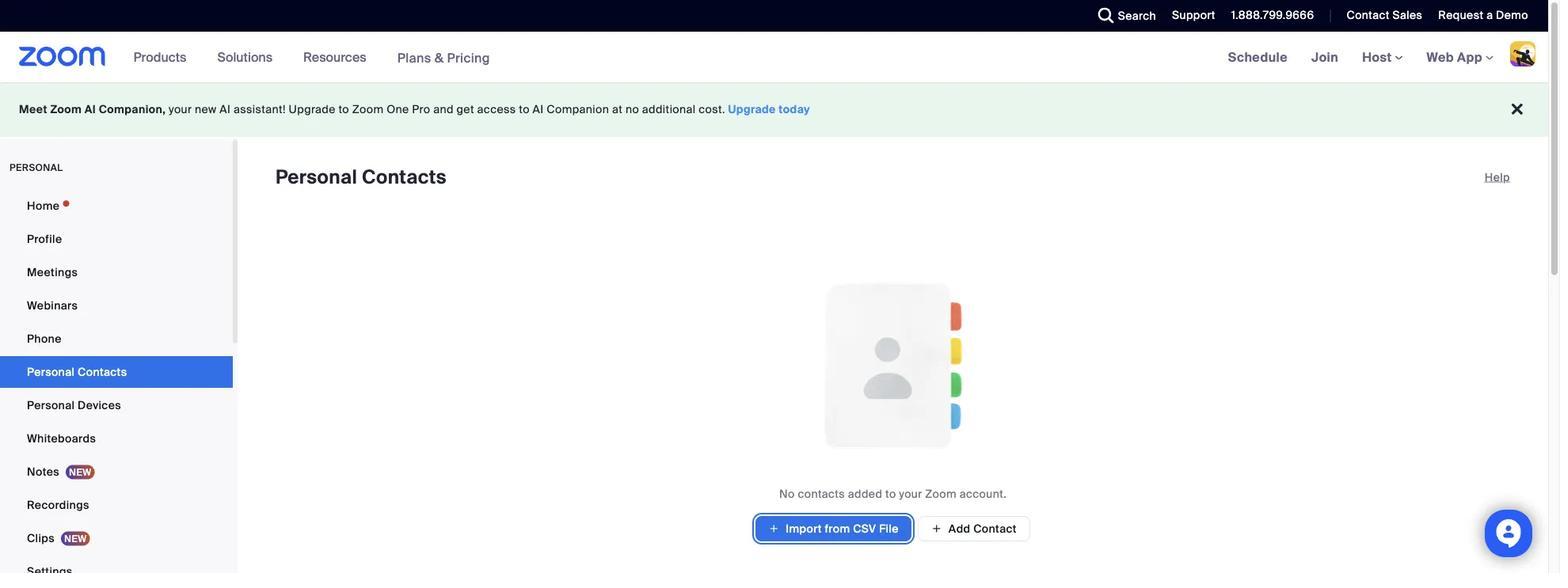 Task type: vqa. For each thing, say whether or not it's contained in the screenshot.
Scheduler
no



Task type: locate. For each thing, give the bounding box(es) containing it.
1 vertical spatial contact
[[974, 522, 1017, 536]]

0 horizontal spatial contact
[[974, 522, 1017, 536]]

contacts
[[798, 487, 845, 501]]

ai
[[85, 102, 96, 117], [220, 102, 231, 117], [533, 102, 544, 117]]

0 vertical spatial personal contacts
[[276, 165, 447, 190]]

webinars
[[27, 298, 78, 313]]

2 vertical spatial personal
[[27, 398, 75, 413]]

1.888.799.9666 button up schedule link
[[1232, 8, 1314, 23]]

zoom left one at the left top of the page
[[352, 102, 384, 117]]

to right the added
[[886, 487, 896, 501]]

1 horizontal spatial to
[[519, 102, 530, 117]]

your left 'new'
[[169, 102, 192, 117]]

contacts
[[362, 165, 447, 190], [78, 365, 127, 379]]

personal for personal devices link
[[27, 398, 75, 413]]

get
[[457, 102, 474, 117]]

contacts inside personal menu menu
[[78, 365, 127, 379]]

upgrade down product information navigation
[[289, 102, 336, 117]]

contact inside button
[[974, 522, 1017, 536]]

0 horizontal spatial ai
[[85, 102, 96, 117]]

personal devices
[[27, 398, 121, 413]]

contact left sales
[[1347, 8, 1390, 23]]

sales
[[1393, 8, 1423, 23]]

your for companion,
[[169, 102, 192, 117]]

phone link
[[0, 323, 233, 355]]

products button
[[134, 32, 194, 82]]

your inside meet zoom ai companion, footer
[[169, 102, 192, 117]]

ai right 'new'
[[220, 102, 231, 117]]

personal contacts inside personal menu menu
[[27, 365, 127, 379]]

to right access
[[519, 102, 530, 117]]

contacts down one at the left top of the page
[[362, 165, 447, 190]]

to
[[339, 102, 349, 117], [519, 102, 530, 117], [886, 487, 896, 501]]

clips link
[[0, 523, 233, 554]]

request a demo
[[1439, 8, 1529, 23]]

1 vertical spatial personal contacts
[[27, 365, 127, 379]]

1 horizontal spatial ai
[[220, 102, 231, 117]]

0 horizontal spatial zoom
[[50, 102, 82, 117]]

1.888.799.9666 button up schedule
[[1220, 0, 1318, 32]]

0 vertical spatial your
[[169, 102, 192, 117]]

personal contacts link
[[0, 356, 233, 388]]

import from csv file button
[[756, 516, 912, 542]]

demo
[[1496, 8, 1529, 23]]

0 vertical spatial contact
[[1347, 8, 1390, 23]]

companion
[[547, 102, 609, 117]]

notes
[[27, 465, 59, 479]]

banner
[[0, 32, 1549, 84]]

0 horizontal spatial your
[[169, 102, 192, 117]]

0 vertical spatial contacts
[[362, 165, 447, 190]]

2 horizontal spatial zoom
[[925, 487, 957, 501]]

your
[[169, 102, 192, 117], [899, 487, 922, 501]]

personal menu menu
[[0, 190, 233, 573]]

personal
[[276, 165, 357, 190], [27, 365, 75, 379], [27, 398, 75, 413]]

search
[[1118, 8, 1157, 23]]

no
[[626, 102, 639, 117]]

1 vertical spatial personal
[[27, 365, 75, 379]]

2 horizontal spatial ai
[[533, 102, 544, 117]]

join
[[1312, 49, 1339, 65]]

1 horizontal spatial contacts
[[362, 165, 447, 190]]

1 upgrade from the left
[[289, 102, 336, 117]]

personal contacts
[[276, 165, 447, 190], [27, 365, 127, 379]]

contacts up the 'devices'
[[78, 365, 127, 379]]

import
[[786, 522, 822, 536]]

ai left companion
[[533, 102, 544, 117]]

personal contacts down one at the left top of the page
[[276, 165, 447, 190]]

0 horizontal spatial to
[[339, 102, 349, 117]]

one
[[387, 102, 409, 117]]

contact right add
[[974, 522, 1017, 536]]

plans & pricing link
[[397, 49, 490, 66], [397, 49, 490, 66]]

from
[[825, 522, 850, 536]]

0 horizontal spatial upgrade
[[289, 102, 336, 117]]

csv
[[853, 522, 876, 536]]

help link
[[1485, 165, 1511, 190]]

resources button
[[303, 32, 374, 82]]

today
[[779, 102, 810, 117]]

web
[[1427, 49, 1454, 65]]

0 horizontal spatial personal contacts
[[27, 365, 127, 379]]

app
[[1457, 49, 1483, 65]]

request
[[1439, 8, 1484, 23]]

add contact
[[949, 522, 1017, 536]]

personal contacts up personal devices
[[27, 365, 127, 379]]

zoom logo image
[[19, 47, 106, 67]]

ai left companion,
[[85, 102, 96, 117]]

upgrade today link
[[728, 102, 810, 117]]

clips
[[27, 531, 55, 546]]

recordings
[[27, 498, 89, 512]]

help
[[1485, 170, 1511, 185]]

support link
[[1160, 0, 1220, 32], [1172, 8, 1216, 23]]

your right the added
[[899, 487, 922, 501]]

personal devices link
[[0, 390, 233, 421]]

meetings link
[[0, 257, 233, 288]]

0 horizontal spatial contacts
[[78, 365, 127, 379]]

request a demo link
[[1427, 0, 1549, 32], [1439, 8, 1529, 23]]

1.888.799.9666 button
[[1220, 0, 1318, 32], [1232, 8, 1314, 23]]

schedule link
[[1216, 32, 1300, 82]]

devices
[[78, 398, 121, 413]]

zoom up add icon
[[925, 487, 957, 501]]

1 horizontal spatial upgrade
[[728, 102, 776, 117]]

0 vertical spatial personal
[[276, 165, 357, 190]]

1 horizontal spatial your
[[899, 487, 922, 501]]

your for to
[[899, 487, 922, 501]]

and
[[433, 102, 454, 117]]

to down resources dropdown button
[[339, 102, 349, 117]]

contact sales link
[[1335, 0, 1427, 32], [1347, 8, 1423, 23]]

contact
[[1347, 8, 1390, 23], [974, 522, 1017, 536]]

meetings
[[27, 265, 78, 280]]

new
[[195, 102, 217, 117]]

zoom
[[50, 102, 82, 117], [352, 102, 384, 117], [925, 487, 957, 501]]

meet zoom ai companion, your new ai assistant! upgrade to zoom one pro and get access to ai companion at no additional cost. upgrade today
[[19, 102, 810, 117]]

1 horizontal spatial contact
[[1347, 8, 1390, 23]]

upgrade
[[289, 102, 336, 117], [728, 102, 776, 117]]

1 vertical spatial your
[[899, 487, 922, 501]]

add
[[949, 522, 971, 536]]

recordings link
[[0, 490, 233, 521]]

profile
[[27, 232, 62, 246]]

1 vertical spatial contacts
[[78, 365, 127, 379]]

upgrade right cost.
[[728, 102, 776, 117]]

zoom right meet
[[50, 102, 82, 117]]



Task type: describe. For each thing, give the bounding box(es) containing it.
product information navigation
[[122, 32, 502, 84]]

personal
[[10, 162, 63, 174]]

schedule
[[1228, 49, 1288, 65]]

no contacts added to your zoom account.
[[779, 487, 1007, 501]]

meet
[[19, 102, 47, 117]]

pricing
[[447, 49, 490, 66]]

add contact button
[[918, 516, 1030, 542]]

web app
[[1427, 49, 1483, 65]]

search button
[[1087, 0, 1160, 32]]

no
[[779, 487, 795, 501]]

access
[[477, 102, 516, 117]]

companion,
[[99, 102, 166, 117]]

a
[[1487, 8, 1493, 23]]

whiteboards link
[[0, 423, 233, 455]]

notes link
[[0, 456, 233, 488]]

added
[[848, 487, 883, 501]]

host
[[1363, 49, 1395, 65]]

solutions button
[[217, 32, 280, 82]]

2 upgrade from the left
[[728, 102, 776, 117]]

meet zoom ai companion, footer
[[0, 82, 1549, 137]]

assistant!
[[234, 102, 286, 117]]

add image
[[931, 522, 942, 536]]

phone
[[27, 331, 62, 346]]

add image
[[768, 521, 780, 537]]

2 horizontal spatial to
[[886, 487, 896, 501]]

file
[[879, 522, 899, 536]]

web app button
[[1427, 49, 1494, 65]]

1 horizontal spatial personal contacts
[[276, 165, 447, 190]]

3 ai from the left
[[533, 102, 544, 117]]

banner containing products
[[0, 32, 1549, 84]]

meetings navigation
[[1216, 32, 1549, 84]]

host button
[[1363, 49, 1403, 65]]

profile picture image
[[1511, 41, 1536, 67]]

&
[[435, 49, 444, 66]]

support
[[1172, 8, 1216, 23]]

plans
[[397, 49, 431, 66]]

join link
[[1300, 32, 1351, 82]]

at
[[612, 102, 623, 117]]

products
[[134, 49, 186, 65]]

pro
[[412, 102, 430, 117]]

plans & pricing
[[397, 49, 490, 66]]

profile link
[[0, 223, 233, 255]]

home
[[27, 198, 60, 213]]

import from csv file
[[786, 522, 899, 536]]

cost.
[[699, 102, 725, 117]]

personal for personal contacts link
[[27, 365, 75, 379]]

account.
[[960, 487, 1007, 501]]

1 ai from the left
[[85, 102, 96, 117]]

solutions
[[217, 49, 273, 65]]

home link
[[0, 190, 233, 222]]

1.888.799.9666
[[1232, 8, 1314, 23]]

webinars link
[[0, 290, 233, 322]]

resources
[[303, 49, 366, 65]]

contact sales
[[1347, 8, 1423, 23]]

additional
[[642, 102, 696, 117]]

whiteboards
[[27, 431, 96, 446]]

2 ai from the left
[[220, 102, 231, 117]]

1 horizontal spatial zoom
[[352, 102, 384, 117]]



